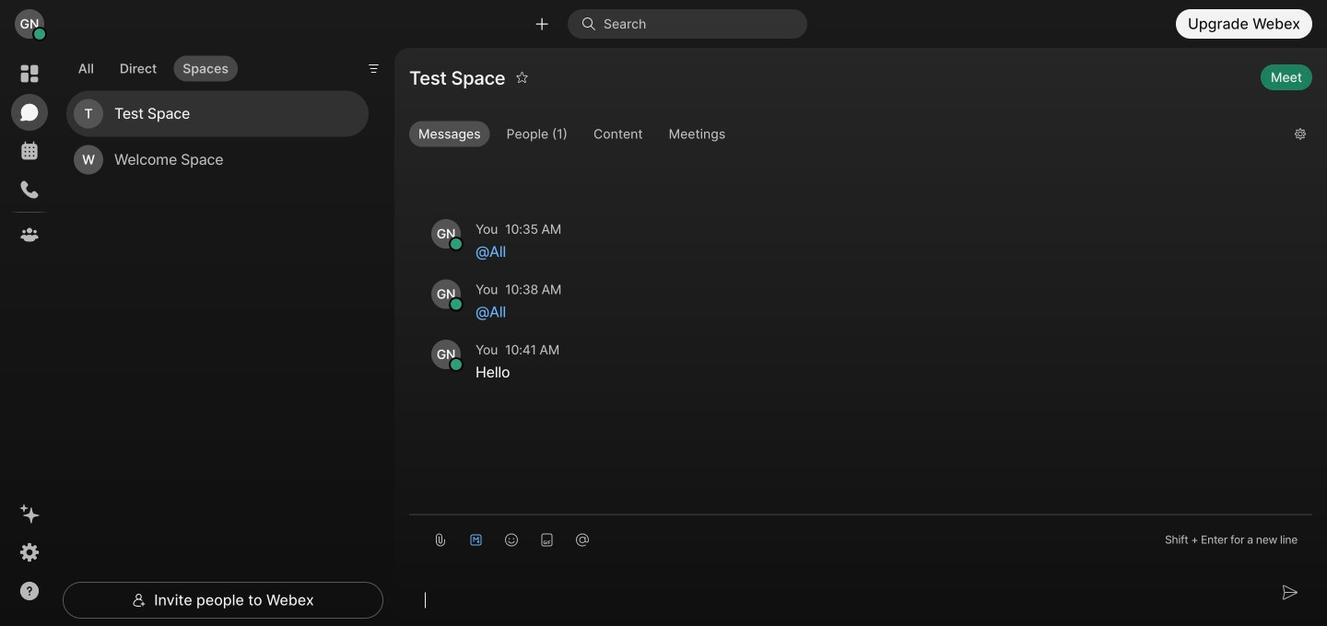 Task type: describe. For each thing, give the bounding box(es) containing it.
test space, you have a draft message list item
[[66, 91, 369, 137]]

welcome space list item
[[66, 137, 369, 183]]

webex tab list
[[11, 55, 48, 254]]

send message image
[[1283, 586, 1298, 601]]

message composer toolbar element
[[409, 516, 1313, 558]]

write a message to test space element
[[410, 563, 1267, 619]]



Task type: vqa. For each thing, say whether or not it's contained in the screenshot.
"Test Space" list item
no



Task type: locate. For each thing, give the bounding box(es) containing it.
group
[[409, 121, 1280, 151]]

messages list
[[409, 168, 1313, 415]]

tab list
[[65, 45, 242, 87]]

navigation
[[0, 48, 59, 627]]



